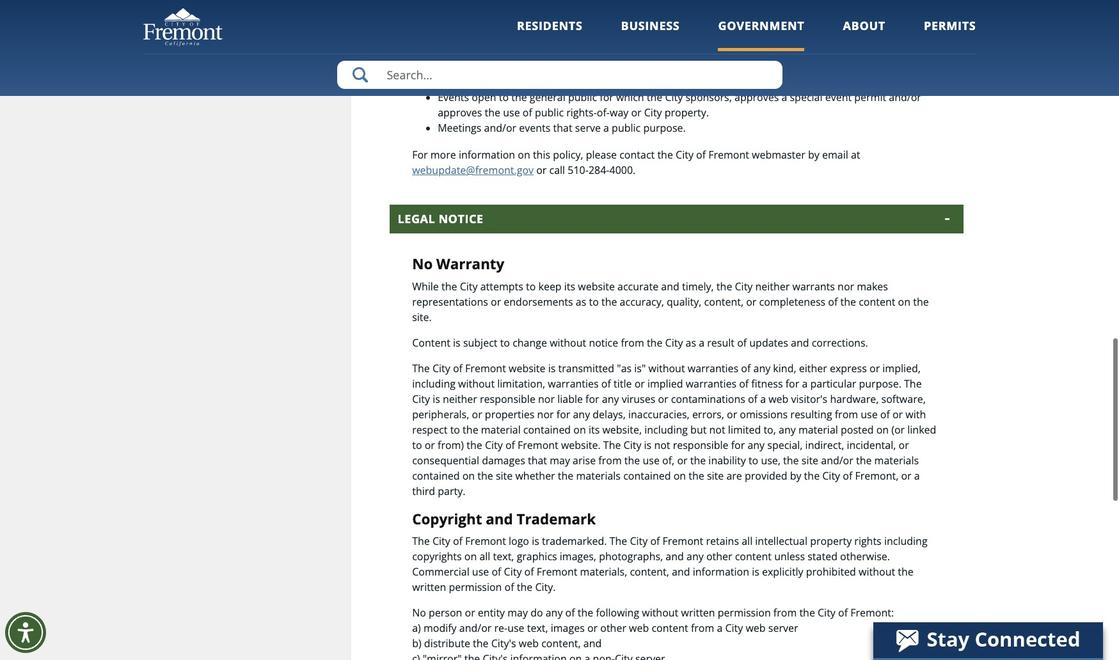 Task type: locate. For each thing, give the bounding box(es) containing it.
b)
[[413, 637, 422, 651]]

contaminations
[[672, 392, 746, 406]]

warranties up contaminations
[[686, 377, 737, 391]]

0 horizontal spatial bay
[[587, 59, 605, 74]]

change
[[513, 336, 548, 350]]

1 vertical spatial may
[[508, 607, 528, 621]]

0 horizontal spatial material
[[481, 423, 521, 437]]

are
[[727, 469, 743, 483]]

any inside "no person or entity may do any of the following without written permission from the city of fremont: a) modify and/or re-use text, images or other web content from a city web server b) distribute the city's web content, and"
[[546, 607, 563, 621]]

a
[[782, 90, 788, 104], [604, 121, 610, 135], [699, 336, 705, 350], [803, 377, 808, 391], [761, 392, 767, 406], [915, 469, 921, 483], [717, 622, 723, 636]]

provided
[[745, 469, 788, 483]]

purpose. down property.
[[644, 121, 686, 135]]

a left result in the right bottom of the page
[[699, 336, 705, 350]]

without
[[550, 336, 587, 350], [649, 361, 686, 376], [459, 377, 495, 391], [859, 566, 896, 580], [642, 607, 679, 621]]

text, down do
[[527, 622, 549, 636]]

nor inside no warranty while the city attempts to keep its website accurate and timely, the city neither warrants nor makes representations or endorsements as to the accuracy, quality, content, or completeness of the content on the site.
[[838, 280, 855, 294]]

not up of,
[[655, 438, 671, 452]]

is up peripherals,
[[433, 392, 440, 406]]

0 vertical spatial materials
[[875, 454, 920, 468]]

organizations
[[745, 13, 810, 27]]

business up alliance
[[622, 18, 680, 33]]

use inside "no person or entity may do any of the following without written permission from the city of fremont: a) modify and/or re-use text, images or other web content from a city web server b) distribute the city's web content, and"
[[508, 622, 525, 636]]

responsible
[[480, 392, 536, 406], [673, 438, 729, 452]]

non-
[[561, 75, 583, 89]]

legal notice
[[398, 211, 484, 227]]

1 vertical spatial meetings
[[438, 121, 482, 135]]

1 vertical spatial content
[[736, 550, 772, 564]]

0 horizontal spatial information
[[459, 148, 516, 162]]

2 horizontal spatial contained
[[624, 469, 671, 483]]

trademarked.
[[542, 535, 607, 549]]

or down this
[[537, 163, 547, 177]]

1 horizontal spatial content
[[736, 550, 772, 564]]

0 horizontal spatial written
[[413, 581, 447, 595]]

0 vertical spatial permission
[[449, 581, 502, 595]]

0 vertical spatial fremont:
[[603, 29, 647, 43]]

0 horizontal spatial public
[[535, 106, 564, 120]]

1 vertical spatial website
[[509, 361, 546, 376]]

any inside meetings or events of local and regional economic development organizations that assist the city in promoting businesses throughout fremont: the fremont chamber of commerce, business district associations, economic development alliance for business, joint venture silicon valley, east bay small business development center, bay area regional technology alliance, manex, etc. relevant meetings of any non-city government agency. events open to the general public for which the city sponsors, approves a special event permit and/or approves the use of public rights-of-way or city property. meetings and/or events that serve a public purpose.
[[541, 75, 558, 89]]

0 vertical spatial content,
[[705, 295, 744, 309]]

on inside copyright and trademark the city of fremont logo is trademarked. the city of fremont retains all intellectual property rights including copyrights on all text, graphics images, photographs, and any other content unless stated otherwise. commercial use of city of fremont materials, content, and information is explicitly prohibited without the written permission of the city.
[[465, 550, 477, 564]]

0 horizontal spatial may
[[508, 607, 528, 621]]

on inside no warranty while the city attempts to keep its website accurate and timely, the city neither warrants nor makes representations or endorsements as to the accuracy, quality, content, or completeness of the content on the site.
[[899, 295, 911, 309]]

and/or
[[890, 90, 922, 104], [484, 121, 517, 135], [822, 454, 854, 468], [460, 622, 492, 636]]

limited
[[729, 423, 762, 437]]

0 vertical spatial website
[[578, 280, 615, 294]]

or down 'which'
[[632, 106, 642, 120]]

0 horizontal spatial development
[[483, 59, 547, 74]]

city down center,
[[583, 75, 600, 89]]

government
[[719, 18, 805, 33]]

1 horizontal spatial fremont:
[[851, 607, 895, 621]]

no for warranty
[[413, 254, 433, 274]]

or right express
[[870, 361, 881, 376]]

1 vertical spatial purpose.
[[860, 377, 902, 391]]

0 vertical spatial purpose.
[[644, 121, 686, 135]]

a inside "no person or entity may do any of the following without written permission from the city of fremont: a) modify and/or re-use text, images or other web content from a city web server b) distribute the city's web content, and"
[[717, 622, 723, 636]]

text, for trademark
[[493, 550, 515, 564]]

1 vertical spatial all
[[480, 550, 491, 564]]

1 horizontal spatial not
[[710, 423, 726, 437]]

accurate
[[618, 280, 659, 294]]

permission up entity
[[449, 581, 502, 595]]

text, inside "no person or entity may do any of the following without written permission from the city of fremont: a) modify and/or re-use text, images or other web content from a city web server b) distribute the city's web content, and"
[[527, 622, 549, 636]]

0 vertical spatial no
[[413, 254, 433, 274]]

fremont left logo
[[466, 535, 506, 549]]

1 vertical spatial no
[[413, 607, 426, 621]]

approves down events
[[438, 106, 482, 120]]

and up logo
[[486, 509, 513, 529]]

purpose.
[[644, 121, 686, 135], [860, 377, 902, 391]]

and
[[568, 13, 587, 27], [662, 280, 680, 294], [791, 336, 810, 350], [486, 509, 513, 529], [666, 550, 684, 564], [672, 566, 691, 580], [584, 637, 602, 651]]

permission up server
[[718, 607, 771, 621]]

content, inside copyright and trademark the city of fremont logo is trademarked. the city of fremont retains all intellectual property rights including copyrights on all text, graphics images, photographs, and any other content unless stated otherwise. commercial use of city of fremont materials, content, and information is explicitly prohibited without the written permission of the city.
[[630, 566, 670, 580]]

no up while
[[413, 254, 433, 274]]

1 horizontal spatial neither
[[756, 280, 790, 294]]

2 horizontal spatial including
[[885, 535, 928, 549]]

responsible up the properties
[[480, 392, 536, 406]]

0 vertical spatial other
[[707, 550, 733, 564]]

written inside "no person or entity may do any of the following without written permission from the city of fremont: a) modify and/or re-use text, images or other web content from a city web server b) distribute the city's web content, and"
[[682, 607, 716, 621]]

fremont left webmaster
[[709, 148, 750, 162]]

1 vertical spatial as
[[686, 336, 697, 350]]

venture
[[745, 44, 783, 58]]

1 horizontal spatial development
[[551, 44, 615, 58]]

warranty
[[437, 254, 505, 274]]

including
[[413, 377, 456, 391], [645, 423, 688, 437], [885, 535, 928, 549]]

0 horizontal spatial neither
[[443, 392, 478, 406]]

contained down of,
[[624, 469, 671, 483]]

use up city's
[[508, 622, 525, 636]]

a up visitor's
[[803, 377, 808, 391]]

and inside meetings or events of local and regional economic development organizations that assist the city in promoting businesses throughout fremont: the fremont chamber of commerce, business district associations, economic development alliance for business, joint venture silicon valley, east bay small business development center, bay area regional technology alliance, manex, etc. relevant meetings of any non-city government agency. events open to the general public for which the city sponsors, approves a special event permit and/or approves the use of public rights-of-way or city property. meetings and/or events that serve a public purpose.
[[568, 13, 587, 27]]

and up quality,
[[662, 280, 680, 294]]

1 horizontal spatial its
[[589, 423, 600, 437]]

a left the special at right
[[782, 90, 788, 104]]

omissions
[[740, 408, 788, 422]]

1 vertical spatial business
[[438, 59, 480, 74]]

2 no from the top
[[413, 607, 426, 621]]

0 horizontal spatial contained
[[413, 469, 460, 483]]

for down limited
[[732, 438, 746, 452]]

no inside no warranty while the city attempts to keep its website accurate and timely, the city neither warrants nor makes representations or endorsements as to the accuracy, quality, content, or completeness of the content on the site.
[[413, 254, 433, 274]]

2 horizontal spatial content,
[[705, 295, 744, 309]]

relevant
[[438, 75, 479, 89]]

city up peripherals,
[[413, 392, 430, 406]]

information inside for more information on this policy, please contact the city of fremont webmaster by email at webupdate@fremont.gov or call 510-284-4000.
[[459, 148, 516, 162]]

kind,
[[774, 361, 797, 376]]

of inside for more information on this policy, please contact the city of fremont webmaster by email at webupdate@fremont.gov or call 510-284-4000.
[[697, 148, 706, 162]]

bay left area
[[587, 59, 605, 74]]

other inside copyright and trademark the city of fremont logo is trademarked. the city of fremont retains all intellectual property rights including copyrights on all text, graphics images, photographs, and any other content unless stated otherwise. commercial use of city of fremont materials, content, and information is explicitly prohibited without the written permission of the city.
[[707, 550, 733, 564]]

bay down 'district'
[[875, 44, 892, 58]]

0 horizontal spatial fremont:
[[603, 29, 647, 43]]

software,
[[882, 392, 926, 406]]

1 vertical spatial permission
[[718, 607, 771, 621]]

2 vertical spatial nor
[[538, 408, 554, 422]]

0 horizontal spatial content
[[652, 622, 689, 636]]

0 horizontal spatial permission
[[449, 581, 502, 595]]

alliance,
[[733, 59, 772, 74]]

1 horizontal spatial permission
[[718, 607, 771, 621]]

its right keep
[[565, 280, 576, 294]]

1 horizontal spatial as
[[686, 336, 697, 350]]

other down the retains
[[707, 550, 733, 564]]

not down errors,
[[710, 423, 726, 437]]

re-
[[495, 622, 508, 636]]

for up regional
[[657, 44, 671, 58]]

fremont:
[[603, 29, 647, 43], [851, 607, 895, 621]]

its inside the city of fremont website is transmitted "as is" without warranties of any kind, either express or implied, including without limitation, warranties of title or implied warranties of fitness for a particular purpose. the city is neither responsible nor liable for any viruses or contaminations of a web visitor's hardware, software, peripherals, or properties nor for any delays, inaccuracies, errors, or omissions resulting from use of or with respect to the material contained on its website, including but not limited to, any material posted on (or linked to or from) the city of fremont website. the city is not responsible for any special, indirect, incidental, or consequential damages that may arise from the use of, or the inability to use, the site and/or the materials contained on the site whether the materials contained on the site are provided by the city of fremont, or a third party.
[[589, 423, 600, 437]]

1 horizontal spatial public
[[569, 90, 598, 104]]

city down property.
[[676, 148, 694, 162]]

including inside copyright and trademark the city of fremont logo is trademarked. the city of fremont retains all intellectual property rights including copyrights on all text, graphics images, photographs, and any other content unless stated otherwise. commercial use of city of fremont materials, content, and information is explicitly prohibited without the written permission of the city.
[[885, 535, 928, 549]]

other
[[707, 550, 733, 564], [601, 622, 627, 636]]

use,
[[762, 454, 781, 468]]

without down otherwise.
[[859, 566, 896, 580]]

content inside "no person or entity may do any of the following without written permission from the city of fremont: a) modify and/or re-use text, images or other web content from a city web server b) distribute the city's web content, and"
[[652, 622, 689, 636]]

website inside the city of fremont website is transmitted "as is" without warranties of any kind, either express or implied, including without limitation, warranties of title or implied warranties of fitness for a particular purpose. the city is neither responsible nor liable for any viruses or contaminations of a web visitor's hardware, software, peripherals, or properties nor for any delays, inaccuracies, errors, or omissions resulting from use of or with respect to the material contained on its website, including but not limited to, any material posted on (or linked to or from) the city of fremont website. the city is not responsible for any special, indirect, incidental, or consequential damages that may arise from the use of, or the inability to use, the site and/or the materials contained on the site whether the materials contained on the site are provided by the city of fremont, or a third party.
[[509, 361, 546, 376]]

legal
[[398, 211, 436, 227]]

contained down consequential at the left of page
[[413, 469, 460, 483]]

permission inside "no person or entity may do any of the following without written permission from the city of fremont: a) modify and/or re-use text, images or other web content from a city web server b) distribute the city's web content, and"
[[718, 607, 771, 621]]

2 vertical spatial content,
[[542, 637, 581, 651]]

stay connected image
[[874, 623, 1103, 659]]

1 material from the left
[[481, 423, 521, 437]]

nor left liable
[[539, 392, 555, 406]]

hardware,
[[831, 392, 879, 406]]

no warranty while the city attempts to keep its website accurate and timely, the city neither warrants nor makes representations or endorsements as to the accuracy, quality, content, or completeness of the content on the site.
[[413, 254, 930, 324]]

business
[[828, 29, 870, 43]]

events up this
[[519, 121, 551, 135]]

1 vertical spatial its
[[589, 423, 600, 437]]

or right fremont,
[[902, 469, 912, 483]]

text, inside copyright and trademark the city of fremont logo is trademarked. the city of fremont retains all intellectual property rights including copyrights on all text, graphics images, photographs, and any other content unless stated otherwise. commercial use of city of fremont materials, content, and information is explicitly prohibited without the written permission of the city.
[[493, 550, 515, 564]]

0 horizontal spatial as
[[576, 295, 587, 309]]

may left do
[[508, 607, 528, 621]]

party.
[[438, 484, 466, 499]]

the
[[864, 13, 880, 27], [650, 29, 665, 43], [512, 90, 527, 104], [647, 90, 663, 104], [485, 106, 501, 120], [658, 148, 674, 162], [442, 280, 458, 294], [717, 280, 733, 294], [602, 295, 618, 309], [841, 295, 857, 309], [914, 295, 930, 309], [647, 336, 663, 350], [463, 423, 479, 437], [467, 438, 483, 452], [625, 454, 641, 468], [691, 454, 706, 468], [784, 454, 800, 468], [857, 454, 872, 468], [478, 469, 494, 483], [558, 469, 574, 483], [689, 469, 705, 483], [805, 469, 820, 483], [899, 566, 914, 580], [517, 581, 533, 595], [578, 607, 594, 621], [800, 607, 816, 621], [473, 637, 489, 651]]

2 vertical spatial including
[[885, 535, 928, 549]]

1 vertical spatial bay
[[587, 59, 605, 74]]

content, down images
[[542, 637, 581, 651]]

other inside "no person or entity may do any of the following without written permission from the city of fremont: a) modify and/or re-use text, images or other web content from a city web server b) distribute the city's web content, and"
[[601, 622, 627, 636]]

person
[[429, 607, 463, 621]]

1 vertical spatial content,
[[630, 566, 670, 580]]

manex,
[[775, 59, 810, 74]]

1 vertical spatial neither
[[443, 392, 478, 406]]

commerce,
[[770, 29, 825, 43]]

residents
[[517, 18, 583, 33]]

permit
[[855, 90, 887, 104]]

regional
[[589, 13, 628, 27]]

for
[[413, 148, 428, 162]]

of-
[[597, 106, 610, 120]]

materials up fremont,
[[875, 454, 920, 468]]

government link
[[719, 18, 805, 51]]

events up "businesses"
[[497, 13, 529, 27]]

purpose. inside meetings or events of local and regional economic development organizations that assist the city in promoting businesses throughout fremont: the fremont chamber of commerce, business district associations, economic development alliance for business, joint venture silicon valley, east bay small business development center, bay area regional technology alliance, manex, etc. relevant meetings of any non-city government agency. events open to the general public for which the city sponsors, approves a special event permit and/or approves the use of public rights-of-way or city property. meetings and/or events that serve a public purpose.
[[644, 121, 686, 135]]

1 vertical spatial written
[[682, 607, 716, 621]]

1 no from the top
[[413, 254, 433, 274]]

0 vertical spatial all
[[742, 535, 753, 549]]

website,
[[603, 423, 642, 437]]

errors,
[[693, 408, 725, 422]]

information down the retains
[[693, 566, 750, 580]]

following
[[596, 607, 640, 621]]

use inside meetings or events of local and regional economic development organizations that assist the city in promoting businesses throughout fremont: the fremont chamber of commerce, business district associations, economic development alliance for business, joint venture silicon valley, east bay small business development center, bay area regional technology alliance, manex, etc. relevant meetings of any non-city government agency. events open to the general public for which the city sponsors, approves a special event permit and/or approves the use of public rights-of-way or city property. meetings and/or events that serve a public purpose.
[[503, 106, 520, 120]]

or inside for more information on this policy, please contact the city of fremont webmaster by email at webupdate@fremont.gov or call 510-284-4000.
[[537, 163, 547, 177]]

0 vertical spatial public
[[569, 90, 598, 104]]

without inside "no person or entity may do any of the following without written permission from the city of fremont: a) modify and/or re-use text, images or other web content from a city web server b) distribute the city's web content, and"
[[642, 607, 679, 621]]

fremont
[[668, 29, 709, 43], [709, 148, 750, 162], [466, 361, 506, 376], [518, 438, 559, 452], [466, 535, 506, 549], [663, 535, 704, 549], [537, 566, 578, 580]]

may left arise
[[550, 454, 571, 468]]

is
[[453, 336, 461, 350], [549, 361, 556, 376], [433, 392, 440, 406], [645, 438, 652, 452], [532, 535, 540, 549], [752, 566, 760, 580]]

as inside no warranty while the city attempts to keep its website accurate and timely, the city neither warrants nor makes representations or endorsements as to the accuracy, quality, content, or completeness of the content on the site.
[[576, 295, 587, 309]]

0 horizontal spatial by
[[791, 469, 802, 483]]

meetings
[[482, 75, 526, 89]]

makes
[[858, 280, 889, 294]]

incidental,
[[847, 438, 897, 452]]

0 horizontal spatial that
[[528, 454, 548, 468]]

as left result in the right bottom of the page
[[686, 336, 697, 350]]

0 horizontal spatial text,
[[493, 550, 515, 564]]

meetings or events of local and regional economic development organizations that assist the city in promoting businesses throughout fremont: the fremont chamber of commerce, business district associations, economic development alliance for business, joint venture silicon valley, east bay small business development center, bay area regional technology alliance, manex, etc. relevant meetings of any non-city government agency. events open to the general public for which the city sponsors, approves a special event permit and/or approves the use of public rights-of-way or city property. meetings and/or events that serve a public purpose.
[[438, 13, 922, 135]]

2 horizontal spatial public
[[612, 121, 641, 135]]

0 vertical spatial written
[[413, 581, 447, 595]]

text, for or
[[527, 622, 549, 636]]

0 vertical spatial events
[[497, 13, 529, 27]]

0 vertical spatial nor
[[838, 280, 855, 294]]

no inside "no person or entity may do any of the following without written permission from the city of fremont: a) modify and/or re-use text, images or other web content from a city web server b) distribute the city's web content, and"
[[413, 607, 426, 621]]

business inside meetings or events of local and regional economic development organizations that assist the city in promoting businesses throughout fremont: the fremont chamber of commerce, business district associations, economic development alliance for business, joint venture silicon valley, east bay small business development center, bay area regional technology alliance, manex, etc. relevant meetings of any non-city government agency. events open to the general public for which the city sponsors, approves a special event permit and/or approves the use of public rights-of-way or city property. meetings and/or events that serve a public purpose.
[[438, 59, 480, 74]]

and right photographs,
[[666, 550, 684, 564]]

2 meetings from the top
[[438, 121, 482, 135]]

endorsements
[[504, 295, 574, 309]]

rights
[[855, 535, 882, 549]]

0 vertical spatial meetings
[[438, 13, 482, 27]]

of inside no warranty while the city attempts to keep its website accurate and timely, the city neither warrants nor makes representations or endorsements as to the accuracy, quality, content, or completeness of the content on the site.
[[829, 295, 838, 309]]

1 horizontal spatial materials
[[875, 454, 920, 468]]

public down way
[[612, 121, 641, 135]]

stated
[[808, 550, 838, 564]]

approves
[[735, 90, 779, 104], [438, 106, 482, 120]]

0 vertical spatial not
[[710, 423, 726, 437]]

peripherals,
[[413, 408, 470, 422]]

2 horizontal spatial content
[[859, 295, 896, 309]]

1 horizontal spatial text,
[[527, 622, 549, 636]]

by inside for more information on this policy, please contact the city of fremont webmaster by email at webupdate@fremont.gov or call 510-284-4000.
[[809, 148, 820, 162]]

a up the omissions
[[761, 392, 767, 406]]

0 horizontal spatial site
[[496, 469, 513, 483]]

for
[[657, 44, 671, 58], [600, 90, 614, 104], [786, 377, 800, 391], [586, 392, 600, 406], [557, 408, 571, 422], [732, 438, 746, 452]]

nor right the properties
[[538, 408, 554, 422]]

contained up website.
[[524, 423, 571, 437]]

open
[[472, 90, 497, 104]]

that down rights-
[[554, 121, 573, 135]]

2 horizontal spatial that
[[813, 13, 832, 27]]

Search text field
[[337, 61, 783, 89]]

development down economic
[[483, 59, 547, 74]]

web left server
[[746, 622, 766, 636]]

that inside the city of fremont website is transmitted "as is" without warranties of any kind, either express or implied, including without limitation, warranties of title or implied warranties of fitness for a particular purpose. the city is neither responsible nor liable for any viruses or contaminations of a web visitor's hardware, software, peripherals, or properties nor for any delays, inaccuracies, errors, or omissions resulting from use of or with respect to the material contained on its website, including but not limited to, any material posted on (or linked to or from) the city of fremont website. the city is not responsible for any special, indirect, incidental, or consequential damages that may arise from the use of, or the inability to use, the site and/or the materials contained on the site whether the materials contained on the site are provided by the city of fremont, or a third party.
[[528, 454, 548, 468]]

may inside "no person or entity may do any of the following without written permission from the city of fremont: a) modify and/or re-use text, images or other web content from a city web server b) distribute the city's web content, and"
[[508, 607, 528, 621]]

0 horizontal spatial materials
[[577, 469, 621, 483]]

1 horizontal spatial written
[[682, 607, 716, 621]]

purpose. down implied,
[[860, 377, 902, 391]]

the up software, on the right bottom of the page
[[905, 377, 923, 391]]

1 horizontal spatial website
[[578, 280, 615, 294]]

0 vertical spatial as
[[576, 295, 587, 309]]

business,
[[674, 44, 718, 58]]

a down of- at the right of the page
[[604, 121, 610, 135]]

content,
[[705, 295, 744, 309], [630, 566, 670, 580], [542, 637, 581, 651]]

development down throughout
[[551, 44, 615, 58]]

from)
[[438, 438, 464, 452]]

1 vertical spatial other
[[601, 622, 627, 636]]

chamber
[[711, 29, 756, 43]]

that left assist
[[813, 13, 832, 27]]

photographs,
[[599, 550, 664, 564]]

text, down logo
[[493, 550, 515, 564]]

to
[[499, 90, 509, 104], [526, 280, 536, 294], [589, 295, 599, 309], [501, 336, 510, 350], [451, 423, 460, 437], [413, 438, 422, 452], [749, 454, 759, 468]]

web down fitness
[[769, 392, 789, 406]]

local
[[544, 13, 566, 27]]

and/or down entity
[[460, 622, 492, 636]]

2 horizontal spatial site
[[802, 454, 819, 468]]

use up posted
[[861, 408, 878, 422]]

for up of- at the right of the page
[[600, 90, 614, 104]]

that up whether on the left bottom of page
[[528, 454, 548, 468]]

1 horizontal spatial may
[[550, 454, 571, 468]]

text,
[[493, 550, 515, 564], [527, 622, 549, 636]]

explicitly
[[763, 566, 804, 580]]

1 vertical spatial fremont:
[[851, 607, 895, 621]]

0 horizontal spatial responsible
[[480, 392, 536, 406]]

that
[[813, 13, 832, 27], [554, 121, 573, 135], [528, 454, 548, 468]]

2 material from the left
[[799, 423, 839, 437]]

use right commercial
[[472, 566, 489, 580]]

a left server
[[717, 622, 723, 636]]

city left server
[[726, 622, 744, 636]]

use left of,
[[643, 454, 660, 468]]

2 vertical spatial content
[[652, 622, 689, 636]]

either
[[800, 361, 828, 376]]

2 vertical spatial that
[[528, 454, 548, 468]]

or down implied at the right bottom of the page
[[659, 392, 669, 406]]

1 vertical spatial materials
[[577, 469, 621, 483]]

linked
[[908, 423, 937, 437]]

0 vertical spatial responsible
[[480, 392, 536, 406]]

etc.
[[813, 59, 830, 74]]

1 horizontal spatial by
[[809, 148, 820, 162]]

website up limitation,
[[509, 361, 546, 376]]

0 vertical spatial neither
[[756, 280, 790, 294]]

use inside copyright and trademark the city of fremont logo is trademarked. the city of fremont retains all intellectual property rights including copyrights on all text, graphics images, photographs, and any other content unless stated otherwise. commercial use of city of fremont materials, content, and information is explicitly prohibited without the written permission of the city.
[[472, 566, 489, 580]]

by right provided
[[791, 469, 802, 483]]

neither inside no warranty while the city attempts to keep its website accurate and timely, the city neither warrants nor makes representations or endorsements as to the accuracy, quality, content, or completeness of the content on the site.
[[756, 280, 790, 294]]

1 horizontal spatial that
[[554, 121, 573, 135]]

city inside for more information on this policy, please contact the city of fremont webmaster by email at webupdate@fremont.gov or call 510-284-4000.
[[676, 148, 694, 162]]

nor left makes
[[838, 280, 855, 294]]

0 vertical spatial by
[[809, 148, 820, 162]]

on inside for more information on this policy, please contact the city of fremont webmaster by email at webupdate@fremont.gov or call 510-284-4000.
[[518, 148, 531, 162]]

images
[[551, 622, 585, 636]]

approves down alliance,
[[735, 90, 779, 104]]

for down kind,
[[786, 377, 800, 391]]

0 horizontal spatial purpose.
[[644, 121, 686, 135]]

content
[[859, 295, 896, 309], [736, 550, 772, 564], [652, 622, 689, 636]]

without right following
[[642, 607, 679, 621]]

all right "copyrights"
[[480, 550, 491, 564]]

materials
[[875, 454, 920, 468], [577, 469, 621, 483]]

1 vertical spatial events
[[519, 121, 551, 135]]

material down the properties
[[481, 423, 521, 437]]

0 vertical spatial information
[[459, 148, 516, 162]]

website
[[578, 280, 615, 294], [509, 361, 546, 376]]

and/or inside the city of fremont website is transmitted "as is" without warranties of any kind, either express or implied, including without limitation, warranties of title or implied warranties of fitness for a particular purpose. the city is neither responsible nor liable for any viruses or contaminations of a web visitor's hardware, software, peripherals, or properties nor for any delays, inaccuracies, errors, or omissions resulting from use of or with respect to the material contained on its website, including but not limited to, any material posted on (or linked to or from) the city of fremont website. the city is not responsible for any special, indirect, incidental, or consequential damages that may arise from the use of, or the inability to use, the site and/or the materials contained on the site whether the materials contained on the site are provided by the city of fremont, or a third party.
[[822, 454, 854, 468]]

1 vertical spatial information
[[693, 566, 750, 580]]

any inside copyright and trademark the city of fremont logo is trademarked. the city of fremont retains all intellectual property rights including copyrights on all text, graphics images, photographs, and any other content unless stated otherwise. commercial use of city of fremont materials, content, and information is explicitly prohibited without the written permission of the city.
[[687, 550, 704, 564]]



Task type: vqa. For each thing, say whether or not it's contained in the screenshot.
Home-Based Business
no



Task type: describe. For each thing, give the bounding box(es) containing it.
may inside the city of fremont website is transmitted "as is" without warranties of any kind, either express or implied, including without limitation, warranties of title or implied warranties of fitness for a particular purpose. the city is neither responsible nor liable for any viruses or contaminations of a web visitor's hardware, software, peripherals, or properties nor for any delays, inaccuracies, errors, or omissions resulting from use of or with respect to the material contained on its website, including but not limited to, any material posted on (or linked to or from) the city of fremont website. the city is not responsible for any special, indirect, incidental, or consequential damages that may arise from the use of, or the inability to use, the site and/or the materials contained on the site whether the materials contained on the site are provided by the city of fremont, or a third party.
[[550, 454, 571, 468]]

1 horizontal spatial business
[[622, 18, 680, 33]]

web down following
[[630, 622, 649, 636]]

fremont up whether on the left bottom of page
[[518, 438, 559, 452]]

fremont,
[[856, 469, 899, 483]]

city up implied at the right bottom of the page
[[666, 336, 684, 350]]

events
[[438, 90, 470, 104]]

city right timely,
[[735, 280, 753, 294]]

content
[[413, 336, 451, 350]]

0 horizontal spatial approves
[[438, 106, 482, 120]]

or down is"
[[635, 377, 645, 391]]

1 vertical spatial not
[[655, 438, 671, 452]]

to left use,
[[749, 454, 759, 468]]

is left the explicitly
[[752, 566, 760, 580]]

intellectual
[[756, 535, 808, 549]]

and up "no person or entity may do any of the following without written permission from the city of fremont: a) modify and/or re-use text, images or other web content from a city web server b) distribute the city's web content, and"
[[672, 566, 691, 580]]

permission inside copyright and trademark the city of fremont logo is trademarked. the city of fremont retains all intellectual property rights including copyrights on all text, graphics images, photographs, and any other content unless stated otherwise. commercial use of city of fremont materials, content, and information is explicitly prohibited without the written permission of the city.
[[449, 581, 502, 595]]

special
[[790, 90, 823, 104]]

limitation,
[[498, 377, 546, 391]]

city down warranty
[[460, 280, 478, 294]]

information inside copyright and trademark the city of fremont logo is trademarked. the city of fremont retains all intellectual property rights including copyrights on all text, graphics images, photographs, and any other content unless stated otherwise. commercial use of city of fremont materials, content, and information is explicitly prohibited without the written permission of the city.
[[693, 566, 750, 580]]

policy,
[[553, 148, 584, 162]]

and inside "no person or entity may do any of the following without written permission from the city of fremont: a) modify and/or re-use text, images or other web content from a city web server b) distribute the city's web content, and"
[[584, 637, 602, 651]]

to up the endorsements
[[526, 280, 536, 294]]

viruses
[[622, 392, 656, 406]]

fremont inside for more information on this policy, please contact the city of fremont webmaster by email at webupdate@fremont.gov or call 510-284-4000.
[[709, 148, 750, 162]]

no for person
[[413, 607, 426, 621]]

and/or down the open
[[484, 121, 517, 135]]

third
[[413, 484, 435, 499]]

more
[[431, 148, 456, 162]]

general
[[530, 90, 566, 104]]

content, inside "no person or entity may do any of the following without written permission from the city of fremont: a) modify and/or re-use text, images or other web content from a city web server b) distribute the city's web content, and"
[[542, 637, 581, 651]]

for more information on this policy, please contact the city of fremont webmaster by email at webupdate@fremont.gov or call 510-284-4000.
[[413, 148, 861, 177]]

fremont: inside "no person or entity may do any of the following without written permission from the city of fremont: a) modify and/or re-use text, images or other web content from a city web server b) distribute the city's web content, and"
[[851, 607, 895, 621]]

content inside copyright and trademark the city of fremont logo is trademarked. the city of fremont retains all intellectual property rights including copyrights on all text, graphics images, photographs, and any other content unless stated otherwise. commercial use of city of fremont materials, content, and information is explicitly prohibited without the written permission of the city.
[[736, 550, 772, 564]]

or down attempts
[[491, 295, 502, 309]]

city down indirect,
[[823, 469, 841, 483]]

respect
[[413, 423, 448, 437]]

content, inside no warranty while the city attempts to keep its website accurate and timely, the city neither warrants nor makes representations or endorsements as to the accuracy, quality, content, or completeness of the content on the site.
[[705, 295, 744, 309]]

warranties up liable
[[548, 377, 599, 391]]

implied
[[648, 377, 684, 391]]

economic
[[502, 44, 548, 58]]

city.
[[536, 581, 556, 595]]

to up from) in the left bottom of the page
[[451, 423, 460, 437]]

area
[[607, 59, 629, 74]]

the up "copyrights"
[[413, 535, 430, 549]]

without inside copyright and trademark the city of fremont logo is trademarked. the city of fremont retains all intellectual property rights including copyrights on all text, graphics images, photographs, and any other content unless stated otherwise. commercial use of city of fremont materials, content, and information is explicitly prohibited without the written permission of the city.
[[859, 566, 896, 580]]

its inside no warranty while the city attempts to keep its website accurate and timely, the city neither warrants nor makes representations or endorsements as to the accuracy, quality, content, or completeness of the content on the site.
[[565, 280, 576, 294]]

to up notice
[[589, 295, 599, 309]]

is down inaccuracies,
[[645, 438, 652, 452]]

city down the graphics
[[504, 566, 522, 580]]

web right city's
[[519, 637, 539, 651]]

284-
[[589, 163, 610, 177]]

completeness
[[760, 295, 826, 309]]

city up "damages"
[[485, 438, 503, 452]]

is up the graphics
[[532, 535, 540, 549]]

fremont left the retains
[[663, 535, 704, 549]]

to,
[[764, 423, 777, 437]]

serve
[[576, 121, 601, 135]]

without down subject
[[459, 377, 495, 391]]

while
[[413, 280, 439, 294]]

agency.
[[664, 75, 700, 89]]

silicon
[[786, 44, 817, 58]]

without up implied at the right bottom of the page
[[649, 361, 686, 376]]

1 vertical spatial that
[[554, 121, 573, 135]]

alliance
[[618, 44, 654, 58]]

(or
[[892, 423, 906, 437]]

delays,
[[593, 408, 626, 422]]

1 vertical spatial development
[[483, 59, 547, 74]]

implied,
[[883, 361, 921, 376]]

city down website,
[[624, 438, 642, 452]]

east
[[852, 44, 872, 58]]

warrants
[[793, 280, 836, 294]]

fremont inside meetings or events of local and regional economic development organizations that assist the city in promoting businesses throughout fremont: the fremont chamber of commerce, business district associations, economic development alliance for business, joint venture silicon valley, east bay small business development center, bay area regional technology alliance, manex, etc. relevant meetings of any non-city government agency. events open to the general public for which the city sponsors, approves a special event permit and/or approves the use of public rights-of-way or city property. meetings and/or events that serve a public purpose.
[[668, 29, 709, 43]]

city down agency.
[[666, 90, 683, 104]]

webupdate@fremont.gov link
[[413, 163, 534, 177]]

web inside the city of fremont website is transmitted "as is" without warranties of any kind, either express or implied, including without limitation, warranties of title or implied warranties of fitness for a particular purpose. the city is neither responsible nor liable for any viruses or contaminations of a web visitor's hardware, software, peripherals, or properties nor for any delays, inaccuracies, errors, or omissions resulting from use of or with respect to the material contained on its website, including but not limited to, any material posted on (or linked to or from) the city of fremont website. the city is not responsible for any special, indirect, incidental, or consequential damages that may arise from the use of, or the inability to use, the site and/or the materials contained on the site whether the materials contained on the site are provided by the city of fremont, or a third party.
[[769, 392, 789, 406]]

city up photographs,
[[630, 535, 648, 549]]

or left the properties
[[472, 408, 483, 422]]

the city of fremont website is transmitted "as is" without warranties of any kind, either express or implied, including without limitation, warranties of title or implied warranties of fitness for a particular purpose. the city is neither responsible nor liable for any viruses or contaminations of a web visitor's hardware, software, peripherals, or properties nor for any delays, inaccuracies, errors, or omissions resulting from use of or with respect to the material contained on its website, including but not limited to, any material posted on (or linked to or from) the city of fremont website. the city is not responsible for any special, indirect, incidental, or consequential damages that may arise from the use of, or the inability to use, the site and/or the materials contained on the site whether the materials contained on the site are provided by the city of fremont, or a third party.
[[413, 361, 937, 499]]

1 horizontal spatial approves
[[735, 90, 779, 104]]

development
[[680, 13, 743, 27]]

for down liable
[[557, 408, 571, 422]]

or right images
[[588, 622, 598, 636]]

city down content
[[433, 361, 451, 376]]

properties
[[485, 408, 535, 422]]

which
[[617, 90, 645, 104]]

call
[[550, 163, 566, 177]]

event
[[826, 90, 852, 104]]

modify
[[424, 622, 457, 636]]

purpose. inside the city of fremont website is transmitted "as is" without warranties of any kind, either express or implied, including without limitation, warranties of title or implied warranties of fitness for a particular purpose. the city is neither responsible nor liable for any viruses or contaminations of a web visitor's hardware, software, peripherals, or properties nor for any delays, inaccuracies, errors, or omissions resulting from use of or with respect to the material contained on its website, including but not limited to, any material posted on (or linked to or from) the city of fremont website. the city is not responsible for any special, indirect, incidental, or consequential damages that may arise from the use of, or the inability to use, the site and/or the materials contained on the site whether the materials contained on the site are provided by the city of fremont, or a third party.
[[860, 377, 902, 391]]

contact
[[620, 148, 655, 162]]

special,
[[768, 438, 803, 452]]

the down content
[[413, 361, 430, 376]]

quality,
[[667, 295, 702, 309]]

liable
[[558, 392, 583, 406]]

fremont up city. at left bottom
[[537, 566, 578, 580]]

logo
[[509, 535, 530, 549]]

updates
[[750, 336, 789, 350]]

1 vertical spatial nor
[[539, 392, 555, 406]]

unless
[[775, 550, 806, 564]]

a right fremont,
[[915, 469, 921, 483]]

content is subject to change without notice from the city as a result of updates and corrections.
[[413, 336, 869, 350]]

warranties down result in the right bottom of the page
[[688, 361, 739, 376]]

1 horizontal spatial all
[[742, 535, 753, 549]]

property
[[811, 535, 852, 549]]

district
[[872, 29, 905, 43]]

written inside copyright and trademark the city of fremont logo is trademarked. the city of fremont retains all intellectual property rights including copyrights on all text, graphics images, photographs, and any other content unless stated otherwise. commercial use of city of fremont materials, content, and information is explicitly prohibited without the written permission of the city.
[[413, 581, 447, 595]]

is left transmitted
[[549, 361, 556, 376]]

to down 'respect'
[[413, 438, 422, 452]]

fremont: inside meetings or events of local and regional economic development organizations that assist the city in promoting businesses throughout fremont: the fremont chamber of commerce, business district associations, economic development alliance for business, joint venture silicon valley, east bay small business development center, bay area regional technology alliance, manex, etc. relevant meetings of any non-city government agency. events open to the general public for which the city sponsors, approves a special event permit and/or approves the use of public rights-of-way or city property. meetings and/or events that serve a public purpose.
[[603, 29, 647, 43]]

the up photographs,
[[610, 535, 628, 549]]

0 vertical spatial development
[[551, 44, 615, 58]]

2 vertical spatial public
[[612, 121, 641, 135]]

way
[[610, 106, 629, 120]]

and up either on the bottom
[[791, 336, 810, 350]]

business link
[[622, 18, 680, 51]]

economic
[[631, 13, 677, 27]]

1 horizontal spatial site
[[708, 469, 724, 483]]

city up 'district'
[[882, 13, 900, 27]]

for right liable
[[586, 392, 600, 406]]

associations,
[[438, 44, 499, 58]]

inability
[[709, 454, 746, 468]]

damages
[[482, 454, 526, 468]]

and inside no warranty while the city attempts to keep its website accurate and timely, the city neither warrants nor makes representations or endorsements as to the accuracy, quality, content, or completeness of the content on the site.
[[662, 280, 680, 294]]

or down (or
[[899, 438, 910, 452]]

corrections.
[[812, 336, 869, 350]]

copyrights
[[413, 550, 462, 564]]

content inside no warranty while the city attempts to keep its website accurate and timely, the city neither warrants nor makes representations or endorsements as to the accuracy, quality, content, or completeness of the content on the site.
[[859, 295, 896, 309]]

center,
[[550, 59, 585, 74]]

or left completeness
[[747, 295, 757, 309]]

is left subject
[[453, 336, 461, 350]]

by inside the city of fremont website is transmitted "as is" without warranties of any kind, either express or implied, including without limitation, warranties of title or implied warranties of fitness for a particular purpose. the city is neither responsible nor liable for any viruses or contaminations of a web visitor's hardware, software, peripherals, or properties nor for any delays, inaccuracies, errors, or omissions resulting from use of or with respect to the material contained on its website, including but not limited to, any material posted on (or linked to or from) the city of fremont website. the city is not responsible for any special, indirect, incidental, or consequential damages that may arise from the use of, or the inability to use, the site and/or the materials contained on the site whether the materials contained on the site are provided by the city of fremont, or a third party.
[[791, 469, 802, 483]]

promoting
[[438, 29, 488, 43]]

notice
[[589, 336, 619, 350]]

0 horizontal spatial all
[[480, 550, 491, 564]]

residents link
[[517, 18, 583, 51]]

at
[[852, 148, 861, 162]]

and/or inside "no person or entity may do any of the following without written permission from the city of fremont: a) modify and/or re-use text, images or other web content from a city web server b) distribute the city's web content, and"
[[460, 622, 492, 636]]

businesses
[[491, 29, 544, 43]]

please
[[586, 148, 617, 162]]

or down 'respect'
[[425, 438, 435, 452]]

fitness
[[752, 377, 783, 391]]

or up promoting
[[484, 13, 495, 27]]

prohibited
[[807, 566, 857, 580]]

to inside meetings or events of local and regional economic development organizations that assist the city in promoting businesses throughout fremont: the fremont chamber of commerce, business district associations, economic development alliance for business, joint venture silicon valley, east bay small business development center, bay area regional technology alliance, manex, etc. relevant meetings of any non-city government agency. events open to the general public for which the city sponsors, approves a special event permit and/or approves the use of public rights-of-way or city property. meetings and/or events that serve a public purpose.
[[499, 90, 509, 104]]

and/or right permit on the right of the page
[[890, 90, 922, 104]]

or up limited
[[727, 408, 738, 422]]

images,
[[560, 550, 597, 564]]

to right subject
[[501, 336, 510, 350]]

entity
[[478, 607, 505, 621]]

city left property.
[[645, 106, 663, 120]]

city down prohibited
[[818, 607, 836, 621]]

webupdate@fremont.gov
[[413, 163, 534, 177]]

neither inside the city of fremont website is transmitted "as is" without warranties of any kind, either express or implied, including without limitation, warranties of title or implied warranties of fitness for a particular purpose. the city is neither responsible nor liable for any viruses or contaminations of a web visitor's hardware, software, peripherals, or properties nor for any delays, inaccuracies, errors, or omissions resulting from use of or with respect to the material contained on its website, including but not limited to, any material posted on (or linked to or from) the city of fremont website. the city is not responsible for any special, indirect, incidental, or consequential damages that may arise from the use of, or the inability to use, the site and/or the materials contained on the site whether the materials contained on the site are provided by the city of fremont, or a third party.
[[443, 392, 478, 406]]

particular
[[811, 377, 857, 391]]

0 vertical spatial bay
[[875, 44, 892, 58]]

copyright
[[413, 509, 482, 529]]

fremont down subject
[[466, 361, 506, 376]]

1 meetings from the top
[[438, 13, 482, 27]]

website.
[[562, 438, 601, 452]]

city up "copyrights"
[[433, 535, 451, 549]]

the down website,
[[604, 438, 621, 452]]

regional
[[632, 59, 673, 74]]

1 horizontal spatial including
[[645, 423, 688, 437]]

1 horizontal spatial contained
[[524, 423, 571, 437]]

permits link
[[925, 18, 977, 51]]

0 vertical spatial including
[[413, 377, 456, 391]]

keep
[[539, 280, 562, 294]]

or right of,
[[678, 454, 688, 468]]

0 vertical spatial that
[[813, 13, 832, 27]]

resulting
[[791, 408, 833, 422]]

website inside no warranty while the city attempts to keep its website accurate and timely, the city neither warrants nor makes representations or endorsements as to the accuracy, quality, content, or completeness of the content on the site.
[[578, 280, 615, 294]]

without up transmitted
[[550, 336, 587, 350]]

1 vertical spatial responsible
[[673, 438, 729, 452]]

the inside for more information on this policy, please contact the city of fremont webmaster by email at webupdate@fremont.gov or call 510-284-4000.
[[658, 148, 674, 162]]

or left entity
[[465, 607, 476, 621]]

1 vertical spatial public
[[535, 106, 564, 120]]

copyright and trademark the city of fremont logo is trademarked. the city of fremont retains all intellectual property rights including copyrights on all text, graphics images, photographs, and any other content unless stated otherwise. commercial use of city of fremont materials, content, and information is explicitly prohibited without the written permission of the city.
[[413, 509, 928, 595]]

property.
[[665, 106, 709, 120]]

or up (or
[[893, 408, 904, 422]]

throughout
[[546, 29, 601, 43]]



